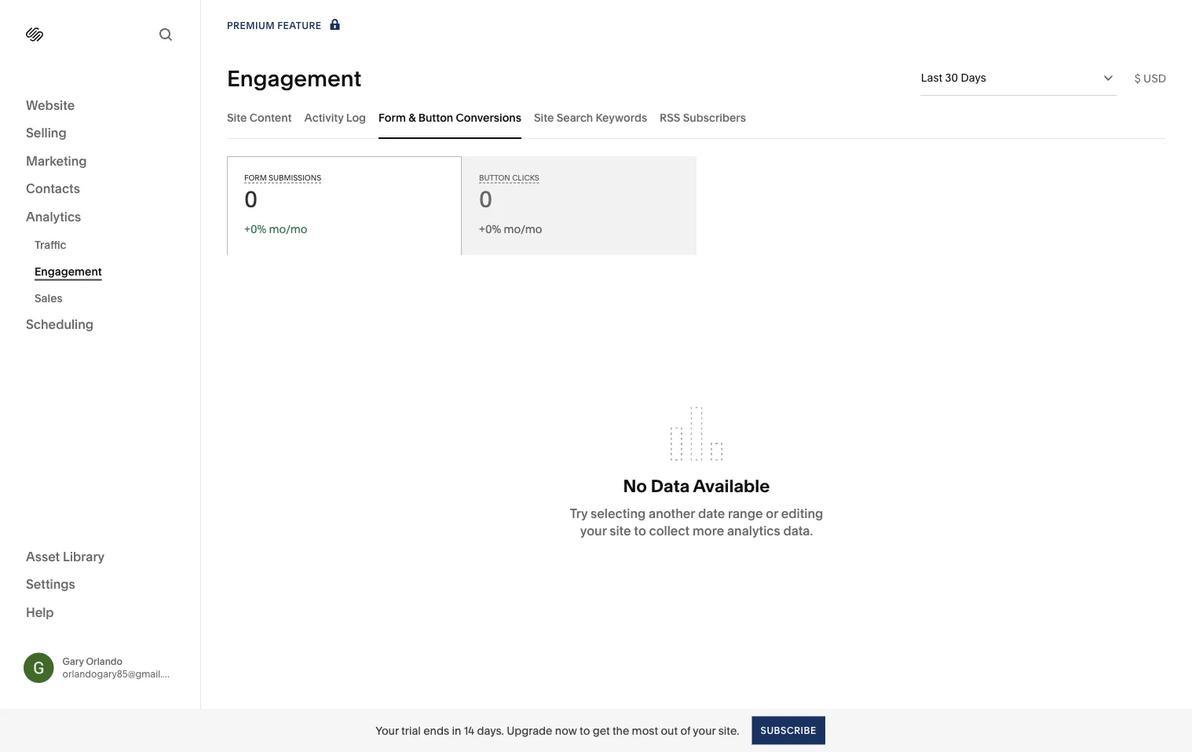 Task type: locate. For each thing, give the bounding box(es) containing it.
2 0 from the left
[[479, 186, 493, 213]]

last 30 days
[[921, 71, 987, 84]]

0 vertical spatial to
[[634, 524, 646, 539]]

0 horizontal spatial button
[[419, 111, 454, 124]]

1 0 from the left
[[244, 186, 258, 213]]

rss subscribers button
[[660, 96, 746, 139]]

your
[[580, 524, 607, 539], [693, 724, 716, 738]]

0 horizontal spatial 0
[[244, 186, 258, 213]]

site inside button
[[227, 111, 247, 124]]

2 site from the left
[[534, 111, 554, 124]]

form inside button
[[379, 111, 406, 124]]

30
[[946, 71, 959, 84]]

form left &
[[379, 111, 406, 124]]

0 horizontal spatial mo/mo
[[269, 223, 307, 236]]

button right &
[[419, 111, 454, 124]]

in
[[452, 724, 461, 738]]

site search keywords button
[[534, 96, 647, 139]]

0
[[244, 186, 258, 213], [479, 186, 493, 213]]

0 vertical spatial form
[[379, 111, 406, 124]]

orlandogary85@gmail.com
[[62, 669, 182, 680]]

out
[[661, 724, 678, 738]]

try
[[570, 506, 588, 522]]

mo/mo down the clicks
[[504, 223, 542, 236]]

your down try
[[580, 524, 607, 539]]

mo/mo
[[269, 223, 307, 236], [504, 223, 542, 236]]

0 for button clicks 0 0% mo/mo
[[479, 186, 493, 213]]

1 vertical spatial button
[[479, 173, 511, 183]]

days.
[[477, 724, 504, 738]]

0 horizontal spatial to
[[580, 724, 590, 738]]

1 vertical spatial your
[[693, 724, 716, 738]]

mo/mo inside form submissions 0 0% mo/mo
[[269, 223, 307, 236]]

0 inside button clicks 0 0% mo/mo
[[479, 186, 493, 213]]

0%
[[251, 223, 266, 236], [485, 223, 501, 236]]

2 mo/mo from the left
[[504, 223, 542, 236]]

your right of
[[693, 724, 716, 738]]

traffic
[[35, 238, 66, 251]]

0% inside button clicks 0 0% mo/mo
[[485, 223, 501, 236]]

1 0% from the left
[[251, 223, 266, 236]]

1 horizontal spatial form
[[379, 111, 406, 124]]

site
[[610, 524, 631, 539]]

&
[[409, 111, 416, 124]]

0% for form submissions 0 0% mo/mo
[[251, 223, 266, 236]]

0 horizontal spatial 0%
[[251, 223, 266, 236]]

0 vertical spatial your
[[580, 524, 607, 539]]

1 vertical spatial to
[[580, 724, 590, 738]]

conversions
[[456, 111, 522, 124]]

0 vertical spatial button
[[419, 111, 454, 124]]

1 vertical spatial form
[[244, 173, 267, 183]]

rss subscribers
[[660, 111, 746, 124]]

contacts
[[26, 181, 80, 196]]

engagement
[[227, 65, 362, 92], [35, 265, 102, 278]]

site content button
[[227, 96, 292, 139]]

usd
[[1144, 71, 1167, 85]]

orlando
[[86, 656, 123, 668]]

form
[[379, 111, 406, 124], [244, 173, 267, 183]]

0% inside form submissions 0 0% mo/mo
[[251, 223, 266, 236]]

0 horizontal spatial site
[[227, 111, 247, 124]]

0 inside form submissions 0 0% mo/mo
[[244, 186, 258, 213]]

gary
[[62, 656, 84, 668]]

engagement up "content"
[[227, 65, 362, 92]]

button left the clicks
[[479, 173, 511, 183]]

data
[[651, 475, 690, 497]]

2 0% from the left
[[485, 223, 501, 236]]

1 horizontal spatial 0%
[[485, 223, 501, 236]]

log
[[346, 111, 366, 124]]

scheduling
[[26, 317, 94, 332]]

form left submissions
[[244, 173, 267, 183]]

site left search
[[534, 111, 554, 124]]

content
[[250, 111, 292, 124]]

1 horizontal spatial to
[[634, 524, 646, 539]]

traffic link
[[35, 231, 183, 258]]

to
[[634, 524, 646, 539], [580, 724, 590, 738]]

mo/mo down submissions
[[269, 223, 307, 236]]

site left "content"
[[227, 111, 247, 124]]

search
[[557, 111, 593, 124]]

1 site from the left
[[227, 111, 247, 124]]

1 horizontal spatial button
[[479, 173, 511, 183]]

analytics
[[727, 524, 781, 539]]

button
[[419, 111, 454, 124], [479, 173, 511, 183]]

to right site
[[634, 524, 646, 539]]

0% for button clicks 0 0% mo/mo
[[485, 223, 501, 236]]

to left get
[[580, 724, 590, 738]]

1 horizontal spatial engagement
[[227, 65, 362, 92]]

settings link
[[26, 576, 174, 595]]

1 horizontal spatial mo/mo
[[504, 223, 542, 236]]

0 vertical spatial engagement
[[227, 65, 362, 92]]

try selecting another date range or editing your site to collect more analytics data.
[[570, 506, 824, 539]]

no
[[623, 475, 647, 497]]

premium feature
[[227, 20, 322, 31]]

site
[[227, 111, 247, 124], [534, 111, 554, 124]]

tab list
[[227, 96, 1167, 139]]

activity
[[304, 111, 344, 124]]

sales
[[35, 291, 63, 305]]

site inside button
[[534, 111, 554, 124]]

1 horizontal spatial site
[[534, 111, 554, 124]]

0 horizontal spatial form
[[244, 173, 267, 183]]

form & button conversions button
[[379, 96, 522, 139]]

1 mo/mo from the left
[[269, 223, 307, 236]]

contacts link
[[26, 180, 174, 199]]

no data available
[[623, 475, 770, 497]]

available
[[693, 475, 770, 497]]

asset
[[26, 549, 60, 564]]

0 horizontal spatial engagement
[[35, 265, 102, 278]]

library
[[63, 549, 105, 564]]

1 horizontal spatial 0
[[479, 186, 493, 213]]

$
[[1135, 71, 1141, 85]]

engagement down traffic
[[35, 265, 102, 278]]

form for button
[[379, 111, 406, 124]]

marketing
[[26, 153, 87, 169]]

0 horizontal spatial your
[[580, 524, 607, 539]]

mo/mo inside button clicks 0 0% mo/mo
[[504, 223, 542, 236]]

1 horizontal spatial your
[[693, 724, 716, 738]]

get
[[593, 724, 610, 738]]

subscribe button
[[752, 717, 826, 745]]

form inside form submissions 0 0% mo/mo
[[244, 173, 267, 183]]



Task type: describe. For each thing, give the bounding box(es) containing it.
activity log
[[304, 111, 366, 124]]

engagement link
[[35, 258, 183, 285]]

range
[[728, 506, 763, 522]]

form for 0
[[244, 173, 267, 183]]

of
[[681, 724, 691, 738]]

0 for form submissions 0 0% mo/mo
[[244, 186, 258, 213]]

trial
[[402, 724, 421, 738]]

most
[[632, 724, 658, 738]]

feature
[[277, 20, 322, 31]]

1 vertical spatial engagement
[[35, 265, 102, 278]]

selling link
[[26, 125, 174, 143]]

website
[[26, 97, 75, 113]]

asset library link
[[26, 548, 174, 567]]

form submissions 0 0% mo/mo
[[244, 173, 321, 236]]

help
[[26, 605, 54, 620]]

your inside try selecting another date range or editing your site to collect more analytics data.
[[580, 524, 607, 539]]

$ usd
[[1135, 71, 1167, 85]]

sales link
[[35, 285, 183, 312]]

subscribers
[[683, 111, 746, 124]]

selecting
[[591, 506, 646, 522]]

selling
[[26, 125, 67, 141]]

premium
[[227, 20, 275, 31]]

last 30 days button
[[921, 60, 1118, 95]]

14
[[464, 724, 475, 738]]

now
[[555, 724, 577, 738]]

last
[[921, 71, 943, 84]]

your trial ends in 14 days. upgrade now to get the most out of your site.
[[376, 724, 740, 738]]

premium feature button
[[227, 17, 344, 35]]

subscribe
[[761, 725, 817, 737]]

button clicks 0 0% mo/mo
[[479, 173, 542, 236]]

your
[[376, 724, 399, 738]]

marketing link
[[26, 152, 174, 171]]

form & button conversions
[[379, 111, 522, 124]]

more
[[693, 524, 725, 539]]

gary orlando orlandogary85@gmail.com
[[62, 656, 182, 680]]

help link
[[26, 604, 54, 621]]

site for site search keywords
[[534, 111, 554, 124]]

keywords
[[596, 111, 647, 124]]

site for site content
[[227, 111, 247, 124]]

button inside button
[[419, 111, 454, 124]]

activity log button
[[304, 96, 366, 139]]

to inside try selecting another date range or editing your site to collect more analytics data.
[[634, 524, 646, 539]]

the
[[613, 724, 629, 738]]

mo/mo for button clicks 0 0% mo/mo
[[504, 223, 542, 236]]

or
[[766, 506, 778, 522]]

mo/mo for form submissions 0 0% mo/mo
[[269, 223, 307, 236]]

analytics
[[26, 209, 81, 224]]

button inside button clicks 0 0% mo/mo
[[479, 173, 511, 183]]

site.
[[719, 724, 740, 738]]

editing
[[781, 506, 824, 522]]

tab list containing site content
[[227, 96, 1167, 139]]

scheduling link
[[26, 316, 174, 335]]

another
[[649, 506, 695, 522]]

collect
[[649, 524, 690, 539]]

website link
[[26, 97, 174, 115]]

upgrade
[[507, 724, 553, 738]]

data.
[[784, 524, 813, 539]]

asset library
[[26, 549, 105, 564]]

site content
[[227, 111, 292, 124]]

clicks
[[512, 173, 539, 183]]

submissions
[[269, 173, 321, 183]]

settings
[[26, 577, 75, 592]]

date
[[698, 506, 725, 522]]

site search keywords
[[534, 111, 647, 124]]

rss
[[660, 111, 681, 124]]

days
[[961, 71, 987, 84]]

ends
[[424, 724, 449, 738]]

analytics link
[[26, 208, 174, 227]]



Task type: vqa. For each thing, say whether or not it's contained in the screenshot.
Import button
no



